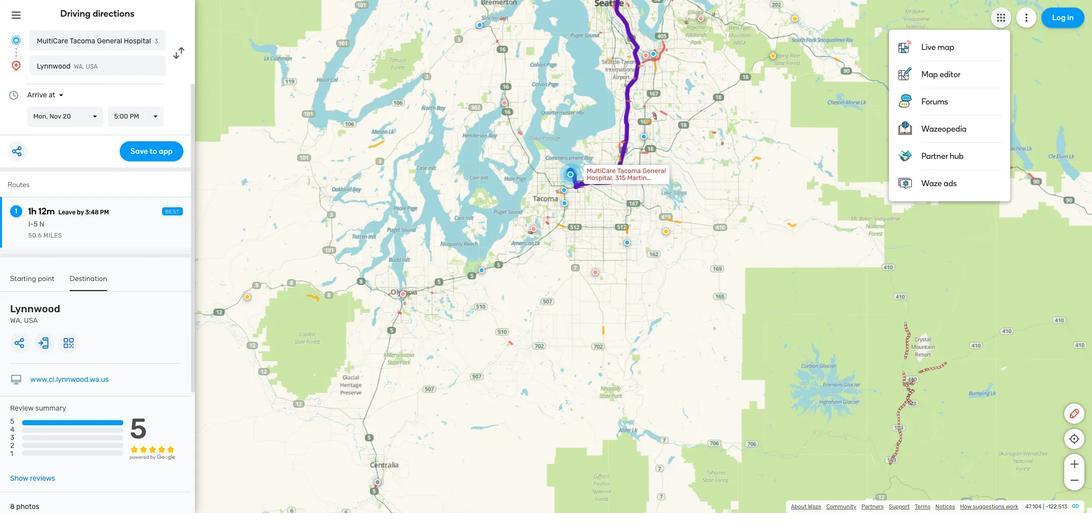 Task type: describe. For each thing, give the bounding box(es) containing it.
general
[[97, 37, 122, 45]]

best
[[165, 209, 180, 215]]

notices
[[936, 504, 956, 511]]

47.104
[[1026, 504, 1042, 511]]

pm inside list box
[[130, 113, 139, 120]]

show reviews
[[10, 475, 55, 484]]

i-
[[28, 220, 34, 229]]

summary
[[35, 405, 66, 413]]

5 inside i-5 n 50.6 miles
[[34, 220, 38, 229]]

47.104 | -122.513
[[1026, 504, 1068, 511]]

1 vertical spatial lynnwood wa, usa
[[10, 303, 60, 325]]

multicare tacoma general hospital button
[[29, 30, 166, 51]]

clock image
[[8, 89, 20, 102]]

12m
[[39, 206, 55, 217]]

0 vertical spatial lynnwood
[[37, 62, 71, 71]]

i-5 n 50.6 miles
[[28, 220, 62, 240]]

terms link
[[915, 504, 931, 511]]

1 vertical spatial hazard image
[[244, 295, 250, 301]]

link image
[[1072, 503, 1080, 511]]

partners
[[862, 504, 884, 511]]

zoom out image
[[1069, 475, 1081, 487]]

current location image
[[10, 34, 22, 46]]

5:00 pm list box
[[108, 107, 164, 127]]

community link
[[827, 504, 857, 511]]

www.ci.lynnwood.wa.us
[[30, 376, 109, 385]]

waze
[[808, 504, 822, 511]]

1 vertical spatial usa
[[24, 317, 38, 325]]

5 4 3 2 1
[[10, 418, 15, 459]]

1 horizontal spatial road closed image
[[643, 52, 649, 59]]

driving
[[60, 8, 91, 19]]

|
[[1044, 504, 1045, 511]]

1h 12m leave by 3:48 pm
[[28, 206, 109, 217]]

122.513
[[1049, 504, 1068, 511]]

-
[[1046, 504, 1049, 511]]

0 horizontal spatial road closed image
[[400, 292, 406, 298]]

1 inside 5 4 3 2 1
[[10, 451, 13, 459]]

by
[[77, 209, 84, 216]]

2
[[10, 442, 14, 451]]

0 vertical spatial road closed image
[[698, 16, 704, 22]]

0 vertical spatial lynnwood wa, usa
[[37, 62, 98, 71]]

nov
[[50, 113, 61, 120]]

mon, nov 20
[[33, 113, 71, 120]]

0 vertical spatial wa,
[[74, 63, 84, 70]]

about
[[791, 504, 807, 511]]

routes
[[8, 181, 29, 190]]

location image
[[10, 60, 22, 72]]

pm inside 1h 12m leave by 3:48 pm
[[100, 209, 109, 216]]

1 horizontal spatial hazard image
[[792, 16, 798, 22]]

miles
[[44, 232, 62, 240]]

review
[[10, 405, 34, 413]]

leave
[[58, 209, 76, 216]]

point
[[38, 275, 55, 284]]

starting point button
[[10, 275, 55, 291]]

reviews
[[30, 475, 55, 484]]



Task type: locate. For each thing, give the bounding box(es) containing it.
5
[[34, 220, 38, 229], [130, 413, 147, 446], [10, 418, 14, 427]]

computer image
[[10, 374, 22, 387]]

0 horizontal spatial 1
[[10, 451, 13, 459]]

0 vertical spatial pm
[[130, 113, 139, 120]]

hazard image
[[792, 16, 798, 22], [663, 229, 669, 235]]

0 vertical spatial 1
[[15, 207, 17, 216]]

support
[[889, 504, 910, 511]]

support link
[[889, 504, 910, 511]]

how
[[961, 504, 972, 511]]

wa, down tacoma
[[74, 63, 84, 70]]

0 horizontal spatial wa,
[[10, 317, 22, 325]]

5 for 5
[[130, 413, 147, 446]]

lynnwood down "multicare"
[[37, 62, 71, 71]]

n
[[39, 220, 44, 229]]

1 left 1h on the top
[[15, 207, 17, 216]]

1 horizontal spatial usa
[[86, 63, 98, 70]]

2 horizontal spatial road closed image
[[593, 270, 599, 276]]

work
[[1006, 504, 1019, 511]]

lynnwood
[[37, 62, 71, 71], [10, 303, 60, 315]]

partners link
[[862, 504, 884, 511]]

photos
[[16, 503, 39, 512]]

0 horizontal spatial 5
[[10, 418, 14, 427]]

1 horizontal spatial hazard image
[[771, 53, 777, 59]]

1 horizontal spatial 1
[[15, 207, 17, 216]]

1 vertical spatial lynnwood
[[10, 303, 60, 315]]

8 photos
[[10, 503, 39, 512]]

0 vertical spatial police image
[[651, 51, 657, 57]]

suggestions
[[973, 504, 1005, 511]]

hazard image
[[771, 53, 777, 59], [244, 295, 250, 301]]

starting point
[[10, 275, 55, 284]]

1 vertical spatial hazard image
[[663, 229, 669, 235]]

www.ci.lynnwood.wa.us link
[[30, 376, 109, 385]]

zoom in image
[[1069, 459, 1081, 471]]

police image
[[651, 51, 657, 57], [562, 201, 568, 207]]

1 horizontal spatial police image
[[651, 51, 657, 57]]

0 vertical spatial usa
[[86, 63, 98, 70]]

5:00 pm
[[114, 113, 139, 120]]

20
[[63, 113, 71, 120]]

pm
[[130, 113, 139, 120], [100, 209, 109, 216]]

4
[[10, 426, 15, 435]]

1 vertical spatial police image
[[562, 201, 568, 207]]

0 horizontal spatial hazard image
[[244, 295, 250, 301]]

mon, nov 20 list box
[[27, 107, 103, 127]]

about waze community partners support terms notices how suggestions work
[[791, 504, 1019, 511]]

50.6
[[28, 232, 42, 240]]

pencil image
[[1069, 408, 1081, 420]]

1 horizontal spatial pm
[[130, 113, 139, 120]]

1h
[[28, 206, 37, 217]]

1 vertical spatial 1
[[10, 451, 13, 459]]

notices link
[[936, 504, 956, 511]]

0 horizontal spatial usa
[[24, 317, 38, 325]]

0 vertical spatial hazard image
[[792, 16, 798, 22]]

0 horizontal spatial hazard image
[[663, 229, 669, 235]]

tacoma
[[70, 37, 95, 45]]

starting
[[10, 275, 36, 284]]

0 vertical spatial road closed image
[[502, 100, 508, 106]]

0 horizontal spatial pm
[[100, 209, 109, 216]]

3:48
[[85, 209, 99, 216]]

1
[[15, 207, 17, 216], [10, 451, 13, 459]]

2 horizontal spatial 5
[[130, 413, 147, 446]]

usa down starting point button
[[24, 317, 38, 325]]

destination button
[[70, 275, 107, 292]]

1 vertical spatial road closed image
[[643, 52, 649, 59]]

driving directions
[[60, 8, 135, 19]]

2 vertical spatial road closed image
[[400, 292, 406, 298]]

0 vertical spatial hazard image
[[771, 53, 777, 59]]

destination
[[70, 275, 107, 284]]

lynnwood wa, usa down starting point button
[[10, 303, 60, 325]]

usa down multicare tacoma general hospital
[[86, 63, 98, 70]]

police image
[[477, 22, 483, 28], [641, 134, 647, 140], [561, 187, 567, 193], [624, 240, 631, 246], [479, 268, 485, 274]]

1 horizontal spatial 5
[[34, 220, 38, 229]]

multicare tacoma general hospital
[[37, 37, 151, 45]]

review summary
[[10, 405, 66, 413]]

multicare
[[37, 37, 68, 45]]

0 horizontal spatial road closed image
[[531, 226, 537, 232]]

hospital
[[124, 37, 151, 45]]

5 inside 5 4 3 2 1
[[10, 418, 14, 427]]

show
[[10, 475, 28, 484]]

how suggestions work link
[[961, 504, 1019, 511]]

arrive
[[27, 91, 47, 100]]

3
[[10, 434, 14, 443]]

accident image
[[375, 480, 381, 486]]

1 vertical spatial wa,
[[10, 317, 22, 325]]

lynnwood down starting point button
[[10, 303, 60, 315]]

1 horizontal spatial road closed image
[[502, 100, 508, 106]]

0 horizontal spatial police image
[[562, 201, 568, 207]]

terms
[[915, 504, 931, 511]]

mon,
[[33, 113, 48, 120]]

1 down 3
[[10, 451, 13, 459]]

8
[[10, 503, 15, 512]]

at
[[49, 91, 55, 100]]

community
[[827, 504, 857, 511]]

5:00
[[114, 113, 128, 120]]

road closed image
[[698, 16, 704, 22], [643, 52, 649, 59], [531, 226, 537, 232]]

1 vertical spatial pm
[[100, 209, 109, 216]]

road closed image
[[502, 100, 508, 106], [593, 270, 599, 276], [400, 292, 406, 298]]

lynnwood wa, usa down "multicare"
[[37, 62, 98, 71]]

wa,
[[74, 63, 84, 70], [10, 317, 22, 325]]

5 for 5 4 3 2 1
[[10, 418, 14, 427]]

wa, down starting point button
[[10, 317, 22, 325]]

2 vertical spatial road closed image
[[531, 226, 537, 232]]

1 horizontal spatial wa,
[[74, 63, 84, 70]]

arrive at
[[27, 91, 55, 100]]

about waze link
[[791, 504, 822, 511]]

directions
[[93, 8, 135, 19]]

2 horizontal spatial road closed image
[[698, 16, 704, 22]]

pm right 5:00
[[130, 113, 139, 120]]

1 vertical spatial road closed image
[[593, 270, 599, 276]]

pm right 3:48
[[100, 209, 109, 216]]

usa
[[86, 63, 98, 70], [24, 317, 38, 325]]

lynnwood wa, usa
[[37, 62, 98, 71], [10, 303, 60, 325]]



Task type: vqa. For each thing, say whether or not it's contained in the screenshot.
Patrick
no



